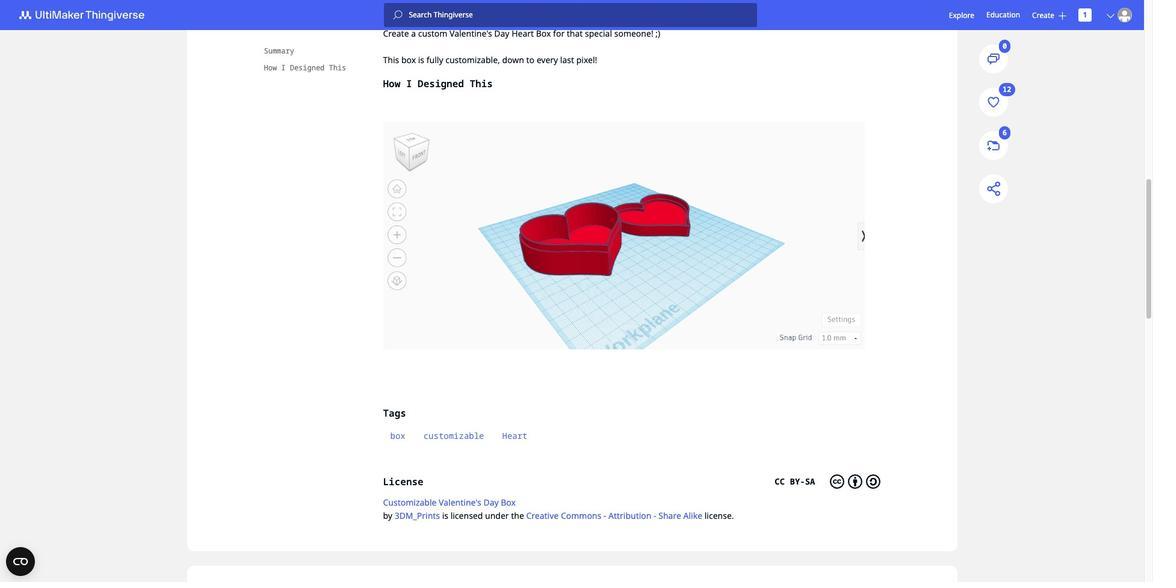 Task type: vqa. For each thing, say whether or not it's contained in the screenshot.
®
no



Task type: describe. For each thing, give the bounding box(es) containing it.
0
[[1003, 41, 1007, 51]]

box inside customizable valentine's day box by 3dm_prints is licensed under the creative commons - attribution - share alike license.
[[501, 497, 516, 509]]

tags
[[383, 407, 406, 420]]

customizable
[[424, 430, 484, 442]]

0 horizontal spatial is
[[418, 54, 424, 66]]

customizable link
[[416, 427, 491, 446]]

0 vertical spatial heart
[[512, 28, 534, 39]]

summary button
[[264, 45, 354, 58]]

by
[[383, 510, 392, 522]]

explore button
[[949, 10, 975, 20]]

special
[[585, 28, 612, 39]]

customizable
[[383, 497, 437, 509]]

plusicon image
[[1059, 12, 1067, 20]]

makerbot logo image
[[12, 8, 159, 22]]

cc
[[775, 476, 785, 488]]

education link
[[987, 8, 1020, 22]]

create for create a custom valentine's day heart box for that special someone! ;)
[[383, 28, 409, 39]]

avatar image
[[1118, 8, 1132, 22]]

under
[[485, 510, 509, 522]]

how inside button
[[264, 63, 277, 73]]

search control image
[[393, 10, 403, 20]]

1
[[1083, 10, 1087, 20]]

heart link
[[495, 427, 535, 446]]

how i designed this inside how i designed this button
[[264, 63, 346, 73]]

3dm_prints link
[[395, 510, 440, 522]]

day inside customizable valentine's day box by 3dm_prints is licensed under the creative commons - attribution - share alike license.
[[484, 497, 499, 509]]

1 horizontal spatial how
[[383, 77, 400, 90]]

that
[[567, 28, 583, 39]]

1 vertical spatial heart
[[502, 430, 528, 442]]

someone!
[[614, 28, 653, 39]]

alike
[[683, 510, 702, 522]]

create a custom valentine's day heart box for that special someone! ;)
[[383, 28, 660, 39]]

explore
[[949, 10, 975, 20]]

pixel!
[[576, 54, 597, 66]]

to
[[526, 54, 535, 66]]

creative commons - attribution - share alike link
[[526, 510, 702, 522]]

;)
[[656, 28, 660, 39]]

0 vertical spatial valentine's
[[450, 28, 492, 39]]

customizable,
[[446, 54, 500, 66]]

share
[[659, 510, 681, 522]]

6
[[1003, 128, 1007, 138]]

attribution
[[609, 510, 652, 522]]

this inside button
[[329, 63, 346, 73]]

customizable valentine's day box by 3dm_prints is licensed under the creative commons - attribution - share alike license.
[[383, 497, 734, 522]]

cc by-sa
[[775, 476, 815, 488]]

fully
[[427, 54, 443, 66]]

i inside button
[[281, 63, 286, 73]]

1 - from the left
[[604, 510, 606, 522]]

is inside customizable valentine's day box by 3dm_prints is licensed under the creative commons - attribution - share alike license.
[[442, 510, 448, 522]]

valentine's inside customizable valentine's day box by 3dm_prints is licensed under the creative commons - attribution - share alike license.
[[439, 497, 481, 509]]

create for create button
[[1032, 10, 1055, 20]]

commons
[[561, 510, 601, 522]]

0 vertical spatial box
[[536, 28, 551, 39]]



Task type: locate. For each thing, give the bounding box(es) containing it.
heart
[[512, 28, 534, 39], [502, 430, 528, 442]]

0 horizontal spatial how
[[264, 63, 277, 73]]

- right commons
[[604, 510, 606, 522]]

1 horizontal spatial this
[[383, 54, 399, 66]]

1 vertical spatial is
[[442, 510, 448, 522]]

-
[[604, 510, 606, 522], [654, 510, 656, 522]]

day
[[494, 28, 510, 39], [484, 497, 499, 509]]

box left for
[[536, 28, 551, 39]]

designed down summary button
[[290, 63, 325, 73]]

3dm_prints
[[395, 510, 440, 522]]

how i designed this button
[[264, 61, 354, 75]]

1 horizontal spatial how i designed this
[[383, 77, 493, 90]]

summary inside summary button
[[264, 46, 294, 56]]

day up 'under'
[[484, 497, 499, 509]]

valentine's
[[450, 28, 492, 39], [439, 497, 481, 509]]

1 horizontal spatial is
[[442, 510, 448, 522]]

0 vertical spatial how i designed this
[[264, 63, 346, 73]]

box down "tags"
[[390, 430, 406, 442]]

last
[[560, 54, 574, 66]]

box left fully
[[401, 54, 416, 66]]

i down a
[[406, 77, 412, 90]]

this
[[383, 54, 399, 66], [329, 63, 346, 73], [470, 77, 493, 90]]

0 vertical spatial designed
[[290, 63, 325, 73]]

is
[[418, 54, 424, 66], [442, 510, 448, 522]]

1 link
[[1079, 8, 1092, 22]]

1 vertical spatial box
[[501, 497, 516, 509]]

0 horizontal spatial i
[[281, 63, 286, 73]]

0 vertical spatial create
[[1032, 10, 1055, 20]]

day up down
[[494, 28, 510, 39]]

this left fully
[[383, 54, 399, 66]]

0 horizontal spatial box
[[501, 497, 516, 509]]

education
[[987, 10, 1020, 20]]

valentine's up customizable,
[[450, 28, 492, 39]]

1 vertical spatial designed
[[418, 77, 464, 90]]

create left a
[[383, 28, 409, 39]]

how i designed this
[[264, 63, 346, 73], [383, 77, 493, 90]]

creative
[[526, 510, 559, 522]]

1 vertical spatial how i designed this
[[383, 77, 493, 90]]

2 horizontal spatial this
[[470, 77, 493, 90]]

0 vertical spatial summary
[[383, 4, 424, 17]]

1 vertical spatial valentine's
[[439, 497, 481, 509]]

box link
[[383, 427, 413, 446]]

1 horizontal spatial i
[[406, 77, 412, 90]]

create
[[1032, 10, 1055, 20], [383, 28, 409, 39]]

by-
[[790, 476, 805, 488]]

how
[[264, 63, 277, 73], [383, 77, 400, 90]]

down
[[502, 54, 524, 66]]

1 vertical spatial how
[[383, 77, 400, 90]]

custom
[[418, 28, 447, 39]]

valentine's up "licensed"
[[439, 497, 481, 509]]

summary up how i designed this button
[[264, 46, 294, 56]]

1 vertical spatial create
[[383, 28, 409, 39]]

customizable valentine's day box link
[[383, 497, 516, 509]]

1 horizontal spatial designed
[[418, 77, 464, 90]]

1 vertical spatial i
[[406, 77, 412, 90]]

0 vertical spatial how
[[264, 63, 277, 73]]

this box is fully customizable, down to every last pixel!
[[383, 54, 597, 66]]

1 vertical spatial day
[[484, 497, 499, 509]]

box
[[401, 54, 416, 66], [390, 430, 406, 442]]

designed down fully
[[418, 77, 464, 90]]

1 vertical spatial box
[[390, 430, 406, 442]]

2 - from the left
[[654, 510, 656, 522]]

the
[[511, 510, 524, 522]]

0 vertical spatial box
[[401, 54, 416, 66]]

1 vertical spatial summary
[[264, 46, 294, 56]]

0 vertical spatial is
[[418, 54, 424, 66]]

create left plusicon
[[1032, 10, 1055, 20]]

licensed
[[451, 510, 483, 522]]

every
[[537, 54, 558, 66]]

for
[[553, 28, 565, 39]]

summary
[[383, 4, 424, 17], [264, 46, 294, 56]]

1 horizontal spatial summary
[[383, 4, 424, 17]]

0 vertical spatial day
[[494, 28, 510, 39]]

0 horizontal spatial designed
[[290, 63, 325, 73]]

i down summary button
[[281, 63, 286, 73]]

box
[[536, 28, 551, 39], [501, 497, 516, 509]]

license
[[383, 476, 424, 489]]

this down customizable,
[[470, 77, 493, 90]]

is down customizable valentine's day box link
[[442, 510, 448, 522]]

this down summary button
[[329, 63, 346, 73]]

designed
[[290, 63, 325, 73], [418, 77, 464, 90]]

create button
[[1032, 10, 1067, 20]]

summary up a
[[383, 4, 424, 17]]

box up the
[[501, 497, 516, 509]]

0 vertical spatial i
[[281, 63, 286, 73]]

a
[[411, 28, 416, 39]]

how i designed this down fully
[[383, 77, 493, 90]]

0 horizontal spatial summary
[[264, 46, 294, 56]]

0 horizontal spatial how i designed this
[[264, 63, 346, 73]]

i
[[281, 63, 286, 73], [406, 77, 412, 90]]

is left fully
[[418, 54, 424, 66]]

Search Thingiverse text field
[[403, 10, 757, 20]]

1 horizontal spatial create
[[1032, 10, 1055, 20]]

license.
[[705, 510, 734, 522]]

0 horizontal spatial -
[[604, 510, 606, 522]]

0 horizontal spatial this
[[329, 63, 346, 73]]

0 horizontal spatial create
[[383, 28, 409, 39]]

1 horizontal spatial -
[[654, 510, 656, 522]]

1 horizontal spatial box
[[536, 28, 551, 39]]

how i designed this down summary button
[[264, 63, 346, 73]]

open widget image
[[6, 548, 35, 577]]

designed inside button
[[290, 63, 325, 73]]

- left share
[[654, 510, 656, 522]]

sa
[[805, 476, 815, 488]]

12
[[1003, 85, 1012, 95]]



